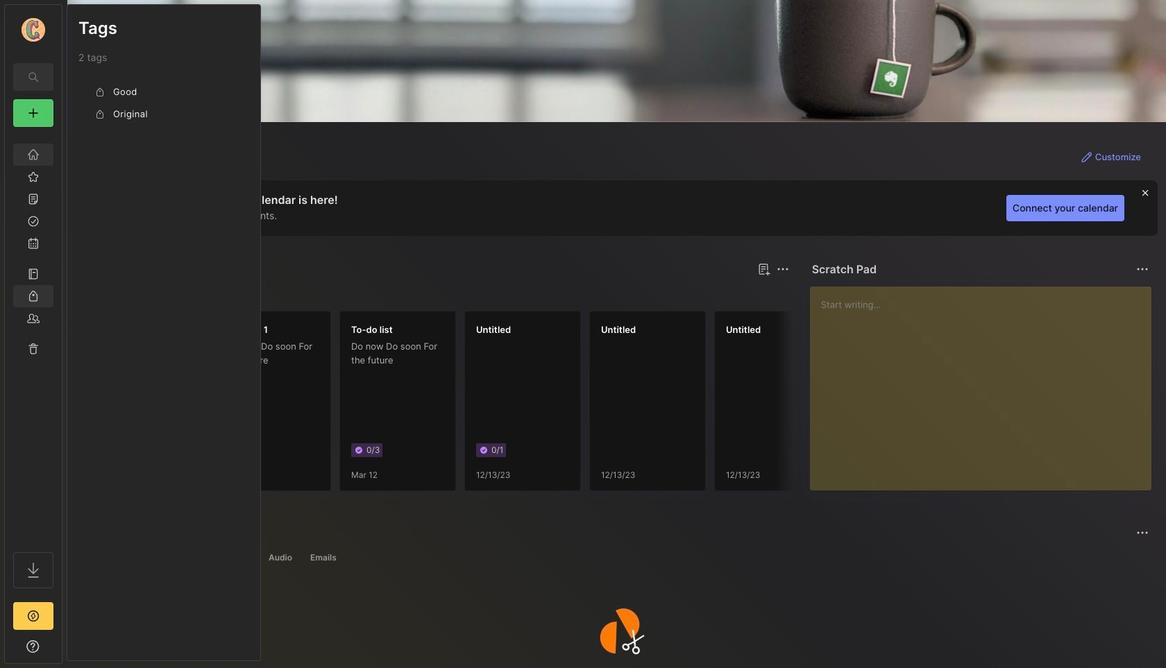 Task type: locate. For each thing, give the bounding box(es) containing it.
home image
[[26, 148, 40, 162]]

Account field
[[5, 16, 62, 44]]

0 vertical spatial row group
[[78, 81, 249, 126]]

upgrade image
[[25, 608, 42, 625]]

row group
[[78, 81, 249, 126], [90, 311, 1089, 500]]

tree
[[5, 135, 62, 540]]

tab
[[139, 286, 195, 303], [92, 550, 145, 566], [198, 550, 257, 566], [262, 550, 298, 566], [304, 550, 343, 566]]

1 vertical spatial row group
[[90, 311, 1089, 500]]

tab list
[[92, 550, 1147, 566]]

edit search image
[[25, 69, 42, 85]]

main element
[[0, 0, 67, 669]]



Task type: vqa. For each thing, say whether or not it's contained in the screenshot.
tree within the Main element
yes



Task type: describe. For each thing, give the bounding box(es) containing it.
account image
[[22, 18, 45, 42]]

Start writing… text field
[[821, 287, 1151, 480]]

WHAT'S NEW field
[[5, 636, 62, 658]]

click to expand image
[[61, 643, 71, 660]]

tree inside main element
[[5, 135, 62, 540]]



